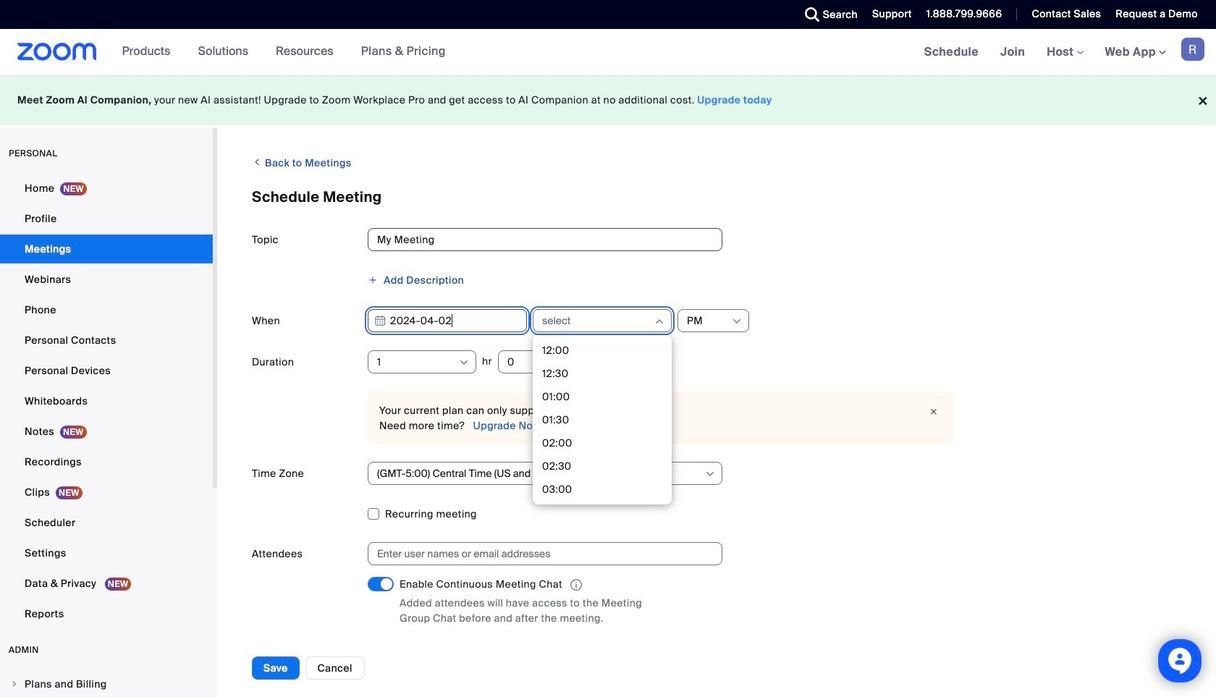 Task type: vqa. For each thing, say whether or not it's contained in the screenshot.
select start time text field
yes



Task type: locate. For each thing, give the bounding box(es) containing it.
application
[[400, 577, 675, 593]]

show options image
[[731, 316, 743, 327], [458, 357, 470, 369], [705, 468, 716, 480]]

zoom logo image
[[17, 43, 97, 61]]

meetings navigation
[[914, 29, 1216, 76]]

menu item
[[0, 670, 213, 697]]

My Meeting text field
[[368, 228, 723, 251]]

choose date text field
[[368, 309, 527, 332]]

2 vertical spatial show options image
[[705, 468, 716, 480]]

option group
[[368, 645, 1182, 668]]

footer
[[0, 75, 1216, 125]]

0 horizontal spatial show options image
[[458, 357, 470, 369]]

2 horizontal spatial show options image
[[731, 316, 743, 327]]

1 horizontal spatial show options image
[[705, 468, 716, 480]]

list box
[[537, 339, 668, 697]]

banner
[[0, 29, 1216, 76]]

personal menu menu
[[0, 174, 213, 630]]

right image
[[10, 680, 19, 689]]



Task type: describe. For each thing, give the bounding box(es) containing it.
0 vertical spatial show options image
[[731, 316, 743, 327]]

select start time text field
[[542, 310, 653, 332]]

profile picture image
[[1182, 38, 1205, 61]]

add image
[[368, 275, 378, 285]]

1 vertical spatial show options image
[[458, 357, 470, 369]]

Persistent Chat, enter email address,Enter user names or email addresses text field
[[377, 543, 700, 565]]

close image
[[925, 405, 943, 419]]

hide options image
[[654, 316, 665, 327]]

left image
[[252, 155, 262, 169]]

learn more about enable continuous meeting chat image
[[566, 579, 586, 592]]

product information navigation
[[111, 29, 457, 75]]



